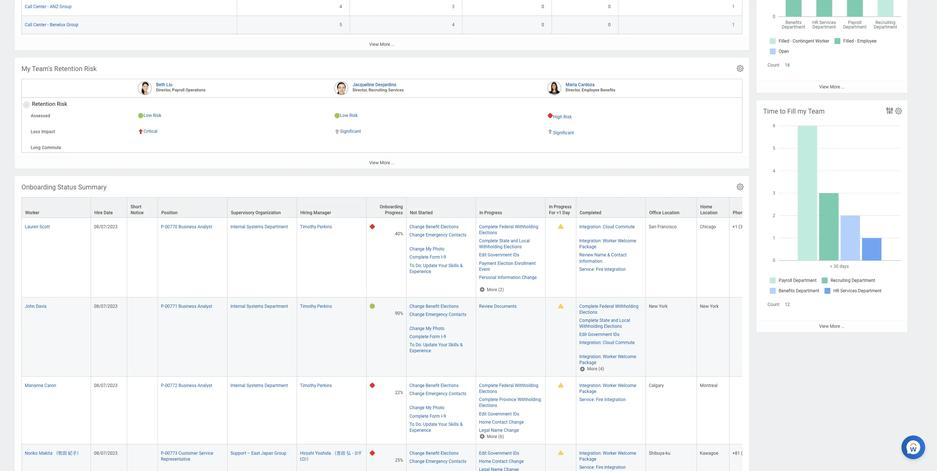 Task type: describe. For each thing, give the bounding box(es) containing it.
2 package from the top
[[580, 360, 597, 365]]

operations
[[186, 88, 206, 93]]

federal for cloud
[[600, 304, 614, 309]]

caron
[[44, 383, 56, 388]]

1 home contact change link from the top
[[479, 418, 524, 425]]

- for anz
[[47, 4, 49, 9]]

emergency for 90%
[[426, 312, 448, 317]]

anz
[[50, 4, 59, 9]]

2 vertical spatial home
[[479, 459, 491, 464]]

edit down the more (6) dropdown button
[[479, 451, 487, 456]]

representative
[[161, 457, 190, 462]]

director, payroll operations
[[156, 88, 206, 93]]

progress for in progress
[[485, 210, 502, 215]]

position button
[[158, 198, 227, 218]]

configure time to fill my team image
[[895, 107, 903, 115]]

government for contact
[[488, 411, 512, 417]]

view inside headcount & open positions element
[[820, 85, 829, 90]]

emergency for 25%
[[426, 459, 448, 464]]

skills for complete province withholding elections
[[449, 422, 459, 427]]

headcount & open positions element
[[757, 0, 908, 93]]

view inside headcount plan to pipeline "element"
[[369, 42, 379, 47]]

high risk link
[[553, 113, 572, 120]]

internal systems department for p-00770 business analyst
[[231, 224, 288, 230]]

started
[[418, 210, 433, 215]]

complete for complete province withholding elections link
[[479, 397, 498, 403]]

0 vertical spatial 4 button
[[340, 4, 343, 10]]

phone
[[733, 210, 746, 215]]

p-00773 customer service representative link
[[161, 449, 213, 462]]

john davis
[[25, 304, 47, 309]]

cardoza
[[579, 82, 595, 87]]

experience for 90%
[[410, 348, 431, 354]]

elections inside complete province withholding elections
[[479, 403, 497, 408]]

1 new york from the left
[[649, 304, 668, 309]]

–
[[247, 451, 250, 456]]

service
[[199, 451, 213, 456]]

9 for complete province withholding elections
[[444, 414, 446, 419]]

0 vertical spatial 4
[[340, 4, 342, 9]]

hiroshi
[[300, 451, 314, 456]]

center for anz
[[33, 4, 46, 9]]

hiring manager column header
[[297, 197, 367, 218]]

maria cardoza link
[[566, 81, 595, 87]]

change benefit elections link for 40%
[[410, 223, 459, 230]]

3 button
[[452, 4, 456, 10]]

configure onboarding status summary image
[[737, 183, 745, 191]]

fire for calgary
[[596, 397, 604, 403]]

ku
[[666, 451, 671, 456]]

view more ... inside headcount plan to pipeline "element"
[[369, 42, 395, 47]]

business for 00770
[[179, 224, 197, 230]]

change emergency contacts link for 22%
[[410, 390, 467, 397]]

hire
[[94, 210, 103, 215]]

my for p-00772 business analyst
[[426, 406, 432, 411]]

assessed
[[31, 113, 50, 119]]

form for 22%
[[430, 414, 440, 419]]

my inside "element"
[[21, 65, 30, 73]]

2 new from the left
[[700, 304, 709, 309]]

row containing john davis
[[21, 298, 865, 377]]

change my photo for 22%
[[410, 406, 445, 411]]

review for review documents
[[479, 304, 493, 309]]

more inside headcount & open positions element
[[830, 85, 841, 90]]

update for 90%
[[423, 342, 438, 348]]

beth
[[156, 82, 165, 87]]

view inside time to fill my team element
[[820, 324, 829, 329]]

（吉田
[[332, 451, 346, 456]]

director, employee benefits
[[566, 88, 616, 93]]

- inside hiroshi yoshida （吉田 弘 - ﾖｼﾀﾞ ﾋﾛｼ）
[[352, 451, 353, 456]]

desjardins
[[376, 82, 397, 87]]

9 for complete state and local withholding elections
[[444, 255, 446, 260]]

name for review
[[595, 253, 607, 258]]

1 low risk from the left
[[144, 113, 161, 118]]

change my photo link for 40%
[[410, 245, 445, 252]]

your for complete province withholding elections
[[439, 422, 448, 427]]

row containing short notice
[[21, 197, 865, 218]]

form for 90%
[[430, 334, 440, 339]]

service: fire integration link for calgary
[[580, 396, 626, 403]]

complete form i-9 link for 40%
[[410, 253, 446, 260]]

home location column header
[[697, 197, 730, 218]]

payment election enrollment event link
[[479, 259, 536, 272]]

p-00773 customer service representative
[[161, 451, 213, 462]]

worker button
[[22, 198, 91, 218]]

analyst for p-00771 business analyst
[[198, 304, 212, 309]]

& for 90%
[[460, 342, 463, 348]]

2 welcome from the top
[[618, 354, 637, 360]]

internal for p-00772 business analyst
[[231, 383, 246, 388]]

view more ... inside time to fill my team element
[[820, 324, 845, 329]]

1 service: from the top
[[580, 267, 595, 272]]

more (2)
[[487, 287, 504, 292]]

marianne
[[25, 383, 43, 388]]

for
[[549, 210, 556, 215]]

change emergency contacts link for 40%
[[410, 231, 467, 238]]

not started column header
[[407, 197, 476, 218]]

00770
[[165, 224, 178, 230]]

3 welcome from the top
[[618, 383, 637, 388]]

1 vertical spatial commute
[[616, 224, 635, 230]]

do: for 40%
[[416, 263, 422, 268]]

ids for enrollment
[[513, 253, 520, 258]]

internal systems department link for p-00772 business analyst
[[231, 382, 288, 388]]

in progress for >1 day button
[[546, 198, 576, 218]]

worker inside "popup button"
[[25, 210, 39, 215]]

onboarding for progress
[[380, 204, 403, 210]]

more (4) button
[[580, 366, 605, 372]]

2 vertical spatial commute
[[616, 340, 635, 345]]

supervisory organization column header
[[228, 197, 297, 218]]

... inside headcount plan to pipeline "element"
[[391, 42, 395, 47]]

1 new from the left
[[649, 304, 658, 309]]

2 low risk link from the left
[[340, 111, 358, 118]]

& for 40%
[[460, 263, 463, 268]]

location for home
[[701, 210, 718, 215]]

3 integration: worker welcome package link from the top
[[580, 382, 637, 394]]

to do: update your skills & experience for 90%
[[410, 342, 463, 354]]

(90)
[[742, 451, 750, 456]]

federal for contact
[[500, 383, 514, 388]]

2 cloud from the top
[[603, 340, 615, 345]]

0 vertical spatial retention
[[54, 65, 83, 73]]

+81
[[733, 451, 740, 456]]

2 home contact change from the top
[[479, 459, 524, 464]]

2 skills from the top
[[449, 342, 459, 348]]

payment
[[479, 261, 497, 266]]

edit government ids link down (6)
[[479, 449, 520, 456]]

+1 (312) 3757072
[[733, 224, 768, 230]]

ﾖｼﾀﾞ
[[355, 451, 363, 456]]

services
[[388, 88, 404, 93]]

completed column header
[[577, 197, 646, 218]]

edit government ids for election
[[479, 253, 520, 258]]

2 integration: cloud commute link from the top
[[580, 339, 635, 345]]

timothy for 40%
[[300, 224, 316, 230]]

local for commute
[[620, 318, 630, 323]]

call center - anz group
[[25, 4, 72, 9]]

1 vertical spatial home
[[479, 420, 491, 425]]

completed button
[[577, 198, 646, 218]]

1 integration: cloud commute link from the top
[[580, 223, 635, 230]]

1 horizontal spatial significant link
[[553, 129, 574, 135]]

p- for 00770
[[161, 224, 165, 230]]

items selected list containing integration: cloud commute
[[580, 223, 643, 272]]

view more ... inside 'my team's retention risk' "element"
[[369, 160, 395, 165]]

chicago
[[700, 224, 717, 230]]

review documents link
[[479, 302, 517, 309]]

1 button for 4
[[733, 22, 736, 28]]

summary
[[78, 183, 107, 191]]

in for in progress
[[480, 210, 483, 215]]

2 integration: cloud commute from the top
[[580, 340, 635, 345]]

integration: worker welcome package for fourth the integration: worker welcome package link from the top
[[580, 451, 637, 462]]

p-00770 business analyst
[[161, 224, 212, 230]]

event
[[479, 267, 490, 272]]

and for enrollment
[[511, 238, 518, 244]]

onboarding status summary
[[21, 183, 107, 191]]

customer
[[179, 451, 198, 456]]

configure my team's retention risk image
[[737, 64, 745, 73]]

complete state and local withholding elections for election
[[479, 238, 530, 250]]

francisco
[[658, 224, 677, 230]]

marianne caron link
[[25, 382, 56, 388]]

office location column header
[[646, 197, 697, 218]]

not started
[[410, 210, 433, 215]]

1 package from the top
[[580, 244, 597, 250]]

fill
[[788, 107, 796, 115]]

contacts for 90%
[[449, 312, 467, 317]]

short notice
[[131, 204, 144, 215]]

1 integration from the top
[[605, 267, 626, 272]]

complete form i-9 link for 90%
[[410, 333, 446, 339]]

withholding for contact complete federal withholding elections link
[[515, 383, 539, 388]]

integration: for first the integration: worker welcome package link from the top of the onboarding status summary element
[[580, 238, 602, 244]]

08/07/2023 for john davis
[[94, 304, 118, 309]]

timothy for 22%
[[300, 383, 316, 388]]

more inside time to fill my team element
[[830, 324, 841, 329]]

information inside review name & contact information
[[580, 259, 603, 264]]

2 9 from the top
[[444, 334, 446, 339]]

location for office
[[663, 210, 680, 215]]

onboarding status summary element
[[15, 176, 865, 471]]

2 york from the left
[[710, 304, 719, 309]]

22%
[[395, 390, 404, 395]]

change my photo for 90%
[[410, 326, 445, 331]]

director, for beth
[[156, 88, 171, 93]]

impact
[[41, 129, 55, 134]]

complete for 22%'s complete form i-9 link
[[410, 414, 429, 419]]

2 new york from the left
[[700, 304, 719, 309]]

弘
[[347, 451, 351, 456]]

2 your from the top
[[439, 342, 448, 348]]

to do: update your skills & experience link for 22%
[[410, 420, 463, 433]]

in progress button
[[476, 198, 546, 218]]

1 low risk link from the left
[[144, 111, 161, 118]]

complete province withholding elections
[[479, 397, 541, 408]]

complete form i-9 link for 22%
[[410, 412, 446, 419]]

yoshida
[[315, 451, 331, 456]]

office location
[[650, 210, 680, 215]]

1 vertical spatial contact
[[492, 420, 508, 425]]

personal information change
[[479, 275, 537, 280]]

4 welcome from the top
[[618, 451, 637, 456]]

... inside headcount & open positions element
[[842, 85, 845, 90]]

phone button
[[730, 198, 796, 218]]

5 button
[[340, 22, 343, 28]]

2 low risk from the left
[[340, 113, 358, 118]]

1 vertical spatial 4
[[452, 22, 455, 27]]

collapse image
[[23, 101, 28, 110]]

integration: for 2nd the integration: worker welcome package link from the bottom of the onboarding status summary element
[[580, 383, 602, 388]]

hiring manager button
[[297, 198, 366, 218]]

manager
[[314, 210, 331, 215]]

calgary
[[649, 383, 664, 388]]

1 integration: worker welcome package link from the top
[[580, 237, 637, 250]]

scott
[[39, 224, 50, 230]]

long
[[31, 145, 41, 150]]

beth liu link
[[156, 81, 172, 87]]

change benefit elections for 22%
[[410, 383, 459, 388]]

progress for in progress for >1 day
[[554, 204, 572, 210]]

integration: worker welcome package for first the integration: worker welcome package link from the top of the onboarding status summary element
[[580, 238, 637, 250]]

timothy perkins for 22%
[[300, 383, 332, 388]]

view more ... inside headcount & open positions element
[[820, 85, 845, 90]]

province
[[500, 397, 517, 403]]

loss impact
[[31, 129, 55, 134]]

contacts for 22%
[[449, 391, 467, 397]]

lauren scott link
[[25, 223, 50, 230]]

change benefit elections link for 25%
[[410, 449, 459, 456]]

change benefit elections for 25%
[[410, 451, 459, 456]]

& inside review name & contact information
[[608, 253, 610, 258]]

commute inside 'my team's retention risk' "element"
[[42, 145, 61, 150]]

edit government ids for cloud
[[580, 332, 620, 337]]

home inside home location
[[701, 204, 713, 210]]

payroll
[[172, 88, 185, 93]]

ids for commute
[[614, 332, 620, 337]]

0 horizontal spatial significant link
[[340, 127, 361, 134]]

time to fill my team element
[[757, 100, 908, 333]]

department for p-00772 business analyst
[[265, 383, 288, 388]]

internal systems department link for p-00771 business analyst
[[231, 302, 288, 309]]

significant for the leftmost significant 'link'
[[340, 129, 361, 134]]

onboarding progress
[[380, 204, 403, 215]]

00772
[[165, 383, 178, 388]]

emergency for 22%
[[426, 391, 448, 397]]

worker for first the integration: worker welcome package link from the top of the onboarding status summary element
[[603, 238, 617, 244]]

1 welcome from the top
[[618, 238, 637, 244]]

1 york from the left
[[659, 304, 668, 309]]

review for review name & contact information
[[580, 253, 594, 258]]

review name & contact information link
[[580, 251, 627, 264]]

center for benelux
[[33, 22, 46, 27]]

review name & contact information
[[580, 253, 627, 264]]

1 vertical spatial retention
[[32, 101, 55, 107]]

(312)
[[739, 224, 750, 230]]

... inside time to fill my team element
[[842, 324, 845, 329]]

hiroshi yoshida （吉田 弘 - ﾖｼﾀﾞ ﾋﾛｼ）
[[300, 451, 363, 462]]

3 package from the top
[[580, 389, 597, 394]]

worker for 2nd the integration: worker welcome package link from the bottom of the onboarding status summary element
[[603, 383, 617, 388]]

date
[[104, 210, 113, 215]]

jacqueline desjardins link
[[353, 81, 397, 87]]

business for 00771
[[179, 304, 197, 309]]

call for call center - benelux group
[[25, 22, 32, 27]]

call center - anz group link
[[25, 3, 72, 9]]

office
[[650, 210, 662, 215]]

ids for change
[[513, 411, 520, 417]]

edit government ids link for contact
[[479, 410, 520, 417]]



Task type: vqa. For each thing, say whether or not it's contained in the screenshot.
Search in the filter "search box"
no



Task type: locate. For each thing, give the bounding box(es) containing it.
complete state and local withholding elections for cloud
[[580, 318, 630, 329]]

1 complete form i-9 link from the top
[[410, 253, 446, 260]]

2 to do: update your skills & experience from the top
[[410, 342, 463, 354]]

0 vertical spatial timothy perkins link
[[300, 223, 332, 230]]

3 timothy perkins link from the top
[[300, 382, 332, 388]]

and for commute
[[611, 318, 619, 323]]

1 business from the top
[[179, 224, 197, 230]]

2 change my photo from the top
[[410, 326, 445, 331]]

4 integration: from the top
[[580, 354, 602, 360]]

documents
[[494, 304, 517, 309]]

to for 90%
[[410, 342, 415, 348]]

row
[[21, 0, 743, 16], [21, 16, 743, 34], [21, 197, 865, 218], [21, 218, 865, 298], [21, 298, 865, 377], [21, 377, 865, 444], [21, 444, 865, 471]]

1 vertical spatial 1
[[733, 22, 735, 27]]

director, down jacqueline
[[353, 88, 368, 93]]

government up election
[[488, 253, 512, 258]]

... inside 'my team's retention risk' "element"
[[391, 160, 395, 165]]

2 integration from the top
[[605, 397, 626, 403]]

1 vertical spatial count
[[768, 302, 780, 307]]

1 vertical spatial group
[[67, 22, 79, 27]]

2 photo from the top
[[433, 326, 445, 331]]

timothy perkins link
[[300, 223, 332, 230], [300, 302, 332, 309], [300, 382, 332, 388]]

home up chicago
[[701, 204, 713, 210]]

0 vertical spatial skills
[[449, 263, 459, 268]]

3 update from the top
[[423, 422, 438, 427]]

1 vertical spatial -
[[47, 22, 49, 27]]

2 vertical spatial to do: update your skills & experience
[[410, 422, 463, 433]]

san
[[649, 224, 657, 230]]

0 horizontal spatial progress
[[385, 210, 403, 215]]

business right 00770
[[179, 224, 197, 230]]

1 horizontal spatial new york
[[700, 304, 719, 309]]

worker column header
[[21, 197, 91, 218]]

row containing call center - anz group
[[21, 0, 743, 16]]

3 your from the top
[[439, 422, 448, 427]]

1 emergency from the top
[[426, 233, 448, 238]]

more inside "dropdown button"
[[487, 287, 497, 292]]

2 timothy perkins from the top
[[300, 304, 332, 309]]

home contact change link down (6)
[[479, 457, 524, 464]]

change emergency contacts for 90%
[[410, 312, 467, 317]]

call down call center - anz group
[[25, 22, 32, 27]]

davis
[[36, 304, 47, 309]]

internal systems department for p-00771 business analyst
[[231, 304, 288, 309]]

0 vertical spatial do:
[[416, 263, 422, 268]]

1 vertical spatial integration
[[605, 397, 626, 403]]

0 vertical spatial group
[[60, 4, 72, 9]]

9
[[444, 255, 446, 260], [444, 334, 446, 339], [444, 414, 446, 419]]

0 horizontal spatial information
[[498, 275, 521, 280]]

1 change my photo from the top
[[410, 247, 445, 252]]

08/07/2023
[[94, 224, 118, 230], [94, 304, 118, 309], [94, 383, 118, 388], [94, 451, 118, 456]]

integration: cloud commute link
[[580, 223, 635, 230], [580, 339, 635, 345]]

p-00771 business analyst
[[161, 304, 212, 309]]

onboarding inside 'onboarding progress' popup button
[[380, 204, 403, 210]]

...
[[391, 42, 395, 47], [842, 85, 845, 90], [391, 160, 395, 165], [842, 324, 845, 329]]

3 timothy perkins from the top
[[300, 383, 332, 388]]

home down the more (6) dropdown button
[[479, 459, 491, 464]]

cloud down completed column header
[[603, 224, 615, 230]]

4 row from the top
[[21, 218, 865, 298]]

my
[[798, 107, 807, 115]]

3 complete form i-9 link from the top
[[410, 412, 446, 419]]

complete federal withholding elections for election
[[479, 224, 539, 236]]

2 to from the top
[[410, 342, 415, 348]]

internal systems department link for p-00770 business analyst
[[231, 223, 288, 230]]

0 vertical spatial contact
[[612, 253, 627, 258]]

day
[[563, 210, 570, 215]]

4 08/07/2023 from the top
[[94, 451, 118, 456]]

organization
[[256, 210, 281, 215]]

center left anz
[[33, 4, 46, 9]]

2 vertical spatial fire
[[596, 465, 604, 470]]

1 systems from the top
[[247, 224, 264, 230]]

4 emergency from the top
[[426, 459, 448, 464]]

election
[[498, 261, 514, 266]]

(2)
[[499, 287, 504, 292]]

and
[[511, 238, 518, 244], [611, 318, 619, 323]]

0 vertical spatial service:
[[580, 267, 595, 272]]

edit government ids link up "(4)"
[[580, 331, 620, 337]]

i- for 22%
[[441, 414, 444, 419]]

government down complete province withholding elections
[[488, 411, 512, 417]]

update
[[423, 263, 438, 268], [423, 342, 438, 348], [423, 422, 438, 427]]

jacqueline
[[353, 82, 375, 87]]

york
[[659, 304, 668, 309], [710, 304, 719, 309]]

short
[[131, 204, 142, 210]]

3 9 from the top
[[444, 414, 446, 419]]

not started button
[[407, 198, 476, 218]]

complete inside complete province withholding elections
[[479, 397, 498, 403]]

p- inside p-00773 customer service representative
[[161, 451, 165, 456]]

1 horizontal spatial name
[[595, 253, 607, 258]]

low risk down jacqueline
[[340, 113, 358, 118]]

noriko makita （牧田 紀子） link
[[25, 449, 81, 456]]

2 home contact change link from the top
[[479, 457, 524, 464]]

edit
[[479, 253, 487, 258], [580, 332, 587, 337], [479, 411, 487, 417], [479, 451, 487, 456]]

perkins for 90%
[[317, 304, 332, 309]]

benefits
[[601, 88, 616, 93]]

0 vertical spatial complete state and local withholding elections link
[[479, 237, 530, 250]]

2 vertical spatial service:
[[580, 465, 595, 470]]

0 vertical spatial internal systems department
[[231, 224, 288, 230]]

1 integration: worker welcome package from the top
[[580, 238, 637, 250]]

1 horizontal spatial complete state and local withholding elections link
[[580, 316, 630, 329]]

3 internal systems department from the top
[[231, 383, 288, 388]]

(4)
[[599, 367, 605, 372]]

contact inside review name & contact information
[[612, 253, 627, 258]]

1 internal systems department from the top
[[231, 224, 288, 230]]

complete federal withholding elections link for election
[[479, 223, 539, 236]]

1 internal from the top
[[231, 224, 246, 230]]

1 fire from the top
[[596, 267, 604, 272]]

4 button down 3 "button"
[[452, 22, 456, 28]]

withholding inside complete province withholding elections
[[518, 397, 541, 403]]

edit government ids down (6)
[[479, 451, 520, 456]]

1 department from the top
[[265, 224, 288, 230]]

row containing call center - benelux group
[[21, 16, 743, 34]]

integration: cloud commute link down completed column header
[[580, 223, 635, 230]]

1 perkins from the top
[[317, 224, 332, 230]]

row containing noriko makita （牧田 紀子）
[[21, 444, 865, 471]]

change benefit elections for 40%
[[410, 224, 459, 230]]

name inside review name & contact information
[[595, 253, 607, 258]]

state
[[500, 238, 510, 244], [600, 318, 610, 323]]

progress inside onboarding progress
[[385, 210, 403, 215]]

3 service: fire integration link from the top
[[580, 463, 626, 470]]

1 experience from the top
[[410, 269, 431, 274]]

3 service: fire integration from the top
[[580, 465, 626, 470]]

3 systems from the top
[[247, 383, 264, 388]]

1 vertical spatial and
[[611, 318, 619, 323]]

low risk link down jacqueline
[[340, 111, 358, 118]]

experience for 22%
[[410, 428, 431, 433]]

group right japan
[[275, 451, 286, 456]]

low
[[144, 113, 152, 118], [340, 113, 349, 118]]

3 08/07/2023 from the top
[[94, 383, 118, 388]]

2 vertical spatial business
[[179, 383, 197, 388]]

p-00770 business analyst link
[[161, 223, 212, 230]]

edit for payment election enrollment event
[[479, 253, 487, 258]]

1 integration: cloud commute from the top
[[580, 224, 635, 230]]

1 vertical spatial to do: update your skills & experience link
[[410, 341, 463, 354]]

complete for complete form i-9 link related to 40%
[[410, 255, 429, 260]]

timothy perkins link for 22%
[[300, 382, 332, 388]]

0 vertical spatial complete state and local withholding elections
[[479, 238, 530, 250]]

change emergency contacts for 22%
[[410, 391, 467, 397]]

3 form from the top
[[430, 414, 440, 419]]

timothy perkins for 90%
[[300, 304, 332, 309]]

change emergency contacts
[[410, 233, 467, 238], [410, 312, 467, 317], [410, 391, 467, 397], [410, 459, 467, 464]]

worker for fourth the integration: worker welcome package link from the top
[[603, 451, 617, 456]]

row containing lauren scott
[[21, 218, 865, 298]]

2 vertical spatial do:
[[416, 422, 422, 427]]

1 change benefit elections from the top
[[410, 224, 459, 230]]

integration for shibuya-ku
[[605, 465, 626, 470]]

integration: worker welcome package inside items selected list
[[580, 238, 637, 250]]

1 horizontal spatial location
[[701, 210, 718, 215]]

2 vertical spatial change my photo
[[410, 406, 445, 411]]

4 integration: worker welcome package link from the top
[[580, 449, 637, 462]]

2 perkins from the top
[[317, 304, 332, 309]]

1 change benefit elections link from the top
[[410, 223, 459, 230]]

0 horizontal spatial low risk link
[[144, 111, 161, 118]]

2 fire from the top
[[596, 397, 604, 403]]

location inside popup button
[[701, 210, 718, 215]]

department for p-00771 business analyst
[[265, 304, 288, 309]]

1 service: fire integration link from the top
[[580, 265, 626, 272]]

0 horizontal spatial 4 button
[[340, 4, 343, 10]]

location up francisco on the right
[[663, 210, 680, 215]]

3 complete form i-9 from the top
[[410, 414, 446, 419]]

0 vertical spatial local
[[519, 238, 530, 244]]

2 vertical spatial internal systems department link
[[231, 382, 288, 388]]

director, for jacqueline
[[353, 88, 368, 93]]

montreal
[[700, 383, 718, 388]]

1 vertical spatial complete state and local withholding elections link
[[580, 316, 630, 329]]

1 vertical spatial photo
[[433, 326, 445, 331]]

1 vertical spatial business
[[179, 304, 197, 309]]

0 vertical spatial 1
[[733, 4, 735, 9]]

business right 00771
[[179, 304, 197, 309]]

timothy perkins link for 40%
[[300, 223, 332, 230]]

change emergency contacts link for 25%
[[410, 457, 467, 464]]

- left anz
[[47, 4, 49, 9]]

fire
[[596, 267, 604, 272], [596, 397, 604, 403], [596, 465, 604, 470]]

director, down beth liu
[[156, 88, 171, 93]]

headcount plan to pipeline element
[[15, 0, 750, 50]]

12 button
[[785, 302, 792, 308]]

3 benefit from the top
[[426, 383, 440, 388]]

business right 00772
[[179, 383, 197, 388]]

08/07/2023 for lauren scott
[[94, 224, 118, 230]]

integration: cloud commute link up "(4)"
[[580, 339, 635, 345]]

count left the 16
[[768, 63, 780, 68]]

3 change benefit elections link from the top
[[410, 382, 459, 388]]

noriko makita （牧田 紀子）
[[25, 451, 81, 456]]

2 08/07/2023 from the top
[[94, 304, 118, 309]]

in inside in progress for >1 day
[[549, 204, 553, 210]]

0 vertical spatial service: fire integration link
[[580, 265, 626, 272]]

edit up more (4) dropdown button
[[580, 332, 587, 337]]

2 change emergency contacts from the top
[[410, 312, 467, 317]]

16
[[785, 63, 790, 68]]

- left benelux
[[47, 22, 49, 27]]

3 change emergency contacts link from the top
[[410, 390, 467, 397]]

2 form from the top
[[430, 334, 440, 339]]

1 complete form i-9 from the top
[[410, 255, 446, 260]]

0 vertical spatial center
[[33, 4, 46, 9]]

0 horizontal spatial significant
[[340, 129, 361, 134]]

1 vertical spatial 1 button
[[733, 22, 736, 28]]

group
[[60, 4, 72, 9], [67, 22, 79, 27], [275, 451, 286, 456]]

0 vertical spatial perkins
[[317, 224, 332, 230]]

3 director, from the left
[[566, 88, 581, 93]]

change my photo for 40%
[[410, 247, 445, 252]]

0 vertical spatial 9
[[444, 255, 446, 260]]

director, for maria
[[566, 88, 581, 93]]

hiroshi yoshida （吉田 弘 - ﾖｼﾀﾞ ﾋﾛｼ） link
[[300, 449, 363, 462]]

complete state and local withholding elections link
[[479, 237, 530, 250], [580, 316, 630, 329]]

5 row from the top
[[21, 298, 865, 377]]

change my photo link for 90%
[[410, 325, 445, 331]]

emergency for 40%
[[426, 233, 448, 238]]

0 vertical spatial call
[[25, 4, 32, 9]]

0 vertical spatial integration
[[605, 267, 626, 272]]

low risk up critical link
[[144, 113, 161, 118]]

government for cloud
[[588, 332, 612, 337]]

in progress for >1 day column header
[[546, 197, 577, 218]]

cell for p-00770 business analyst
[[127, 218, 158, 298]]

2 i- from the top
[[441, 334, 444, 339]]

retention right team's at the left top
[[54, 65, 83, 73]]

p- for 00773
[[161, 451, 165, 456]]

2 integration: worker welcome package from the top
[[580, 354, 637, 365]]

1 horizontal spatial in
[[549, 204, 553, 210]]

home contact change link up legal name change link
[[479, 418, 524, 425]]

onboarding up worker "popup button"
[[21, 183, 56, 191]]

change emergency contacts link for 90%
[[410, 310, 467, 317]]

1 vertical spatial internal systems department link
[[231, 302, 288, 309]]

edit government ids up "(4)"
[[580, 332, 620, 337]]

4 change emergency contacts from the top
[[410, 459, 467, 464]]

1 vertical spatial internal
[[231, 304, 246, 309]]

2 change benefit elections link from the top
[[410, 302, 459, 309]]

cell for p-00771 business analyst
[[127, 298, 158, 377]]

name
[[595, 253, 607, 258], [491, 428, 503, 433]]

service: fire integration for shibuya-ku
[[580, 465, 626, 470]]

edit government ids up election
[[479, 253, 520, 258]]

2 director, from the left
[[353, 88, 368, 93]]

in progress for >1 day
[[549, 204, 572, 215]]

perkins for 22%
[[317, 383, 332, 388]]

items selected list containing edit government ids
[[479, 449, 543, 471]]

japan
[[261, 451, 273, 456]]

2 timothy perkins link from the top
[[300, 302, 332, 309]]

5 integration: from the top
[[580, 383, 602, 388]]

analyst down position column header
[[198, 224, 212, 230]]

legal name change
[[479, 428, 519, 433]]

2 benefit from the top
[[426, 304, 440, 309]]

4 up 5
[[340, 4, 342, 9]]

integration for calgary
[[605, 397, 626, 403]]

personal information change link
[[479, 273, 537, 280]]

legal
[[479, 428, 490, 433]]

hire date column header
[[91, 197, 127, 218]]

home up legal
[[479, 420, 491, 425]]

location up chicago
[[701, 210, 718, 215]]

1 1 from the top
[[733, 4, 735, 9]]

center inside 'link'
[[33, 22, 46, 27]]

short notice column header
[[127, 197, 158, 218]]

4 change benefit elections link from the top
[[410, 449, 459, 456]]

internal for p-00770 business analyst
[[231, 224, 246, 230]]

analyst for p-00772 business analyst
[[198, 383, 212, 388]]

2 vertical spatial group
[[275, 451, 286, 456]]

1 skills from the top
[[449, 263, 459, 268]]

skills
[[449, 263, 459, 268], [449, 342, 459, 348], [449, 422, 459, 427]]

review inside review name & contact information
[[580, 253, 594, 258]]

information inside personal information change link
[[498, 275, 521, 280]]

more (6) button
[[479, 433, 505, 440]]

2 integration: from the top
[[580, 238, 602, 244]]

1 vertical spatial service: fire integration
[[580, 397, 626, 403]]

1 location from the left
[[663, 210, 680, 215]]

employee
[[582, 88, 600, 93]]

to do: update your skills & experience for 22%
[[410, 422, 463, 433]]

more (6)
[[487, 434, 504, 439]]

3 change my photo from the top
[[410, 406, 445, 411]]

cloud up "(4)"
[[603, 340, 615, 345]]

1 vertical spatial state
[[600, 318, 610, 323]]

items selected list
[[410, 223, 473, 275], [479, 223, 543, 286], [580, 223, 643, 272], [410, 302, 473, 354], [580, 302, 643, 366], [410, 382, 473, 433], [479, 382, 543, 433], [580, 382, 643, 403], [410, 449, 473, 471], [479, 449, 543, 471], [580, 449, 643, 470]]

1 home contact change from the top
[[479, 420, 524, 425]]

2 emergency from the top
[[426, 312, 448, 317]]

2 vertical spatial federal
[[500, 383, 514, 388]]

support – east japan group
[[231, 451, 286, 456]]

0 horizontal spatial 4
[[340, 4, 342, 9]]

government down (6)
[[488, 451, 512, 456]]

onboarding progress column header
[[367, 197, 407, 218]]

group right benelux
[[67, 22, 79, 27]]

4 down 3 "button"
[[452, 22, 455, 27]]

change benefit elections link for 90%
[[410, 302, 459, 309]]

2 vertical spatial complete form i-9 link
[[410, 412, 446, 419]]

3 experience from the top
[[410, 428, 431, 433]]

0 vertical spatial name
[[595, 253, 607, 258]]

2 location from the left
[[701, 210, 718, 215]]

progress inside in progress for >1 day
[[554, 204, 572, 210]]

2 vertical spatial to
[[410, 422, 415, 427]]

2 experience from the top
[[410, 348, 431, 354]]

3 p- from the top
[[161, 383, 165, 388]]

integration: cloud commute up "(4)"
[[580, 340, 635, 345]]

my team's retention risk element
[[15, 58, 750, 169]]

17901358
[[751, 451, 771, 456]]

analyst right 00771
[[198, 304, 212, 309]]

1 to do: update your skills & experience link from the top
[[410, 262, 463, 274]]

1 service: fire integration from the top
[[580, 267, 626, 272]]

jacqueline desjardins
[[353, 82, 397, 87]]

complete federal withholding elections link for contact
[[479, 382, 539, 394]]

1 horizontal spatial significant
[[553, 130, 574, 135]]

change benefit elections for 90%
[[410, 304, 459, 309]]

2 vertical spatial perkins
[[317, 383, 332, 388]]

view inside 'my team's retention risk' "element"
[[369, 160, 379, 165]]

count left 12 in the bottom of the page
[[768, 302, 780, 307]]

>1
[[557, 210, 562, 215]]

- inside 'link'
[[47, 22, 49, 27]]

service: fire integration for calgary
[[580, 397, 626, 403]]

loss
[[31, 129, 40, 134]]

2 change my photo link from the top
[[410, 325, 445, 331]]

government for election
[[488, 253, 512, 258]]

high
[[553, 114, 563, 120]]

0 horizontal spatial local
[[519, 238, 530, 244]]

more inside headcount plan to pipeline "element"
[[380, 42, 390, 47]]

integration
[[605, 267, 626, 272], [605, 397, 626, 403], [605, 465, 626, 470]]

group right anz
[[60, 4, 72, 9]]

1
[[733, 4, 735, 9], [733, 22, 735, 27]]

count inside time to fill my team element
[[768, 302, 780, 307]]

4 package from the top
[[580, 457, 597, 462]]

marianne caron
[[25, 383, 56, 388]]

benefit for 25%
[[426, 451, 440, 456]]

1 vertical spatial skills
[[449, 342, 459, 348]]

edit government ids link up election
[[479, 251, 520, 258]]

photo for 40%
[[433, 247, 445, 252]]

home
[[701, 204, 713, 210], [479, 420, 491, 425], [479, 459, 491, 464]]

1 your from the top
[[439, 263, 448, 268]]

2 timothy from the top
[[300, 304, 316, 309]]

director,
[[156, 88, 171, 93], [353, 88, 368, 93], [566, 88, 581, 93]]

1 vertical spatial home contact change link
[[479, 457, 524, 464]]

personal
[[479, 275, 497, 280]]

state for election
[[500, 238, 510, 244]]

contacts for 25%
[[449, 459, 467, 464]]

location inside 'popup button'
[[663, 210, 680, 215]]

low risk link up critical link
[[144, 111, 161, 118]]

1 vertical spatial service: fire integration link
[[580, 396, 626, 403]]

1 vertical spatial review
[[479, 304, 493, 309]]

edit up payment
[[479, 253, 487, 258]]

08/07/2023 for marianne caron
[[94, 383, 118, 388]]

1 button for 3
[[733, 4, 736, 10]]

withholding for complete province withholding elections link
[[518, 397, 541, 403]]

2 vertical spatial update
[[423, 422, 438, 427]]

0 vertical spatial integration: cloud commute
[[580, 224, 635, 230]]

position column header
[[158, 197, 228, 218]]

0 horizontal spatial new york
[[649, 304, 668, 309]]

home location button
[[697, 198, 730, 218]]

i- for 40%
[[441, 255, 444, 260]]

more inside 'my team's retention risk' "element"
[[380, 160, 390, 165]]

1 change emergency contacts from the top
[[410, 233, 467, 238]]

3 do: from the top
[[416, 422, 422, 427]]

edit government ids down complete province withholding elections
[[479, 411, 520, 417]]

integration: for first integration: cloud commute "link" from the top of the onboarding status summary element
[[580, 224, 602, 230]]

timothy perkins
[[300, 224, 332, 230], [300, 304, 332, 309], [300, 383, 332, 388]]

progress inside 'popup button'
[[485, 210, 502, 215]]

home location
[[701, 204, 718, 215]]

retention up assessed
[[32, 101, 55, 107]]

p- for 00771
[[161, 304, 165, 309]]

2 vertical spatial internal
[[231, 383, 246, 388]]

1 vertical spatial internal systems department
[[231, 304, 288, 309]]

i-
[[441, 255, 444, 260], [441, 334, 444, 339], [441, 414, 444, 419]]

2 internal systems department link from the top
[[231, 302, 288, 309]]

complete form i-9 for 40%
[[410, 255, 446, 260]]

complete federal withholding elections link for cloud
[[580, 302, 639, 315]]

benefit for 40%
[[426, 224, 440, 230]]

2 integration: worker welcome package link from the top
[[580, 353, 637, 365]]

analyst right 00772
[[198, 383, 212, 388]]

1 horizontal spatial 4 button
[[452, 22, 456, 28]]

5
[[340, 22, 342, 27]]

internal
[[231, 224, 246, 230], [231, 304, 246, 309], [231, 383, 246, 388]]

edit government ids link down complete province withholding elections
[[479, 410, 520, 417]]

configure and view chart data image
[[886, 106, 895, 115]]

2 complete form i-9 link from the top
[[410, 333, 446, 339]]

3 department from the top
[[265, 383, 288, 388]]

in inside 'popup button'
[[480, 210, 483, 215]]

0 vertical spatial complete federal withholding elections
[[479, 224, 539, 236]]

16 button
[[785, 62, 792, 68]]

local for enrollment
[[519, 238, 530, 244]]

my team's retention risk
[[21, 65, 97, 73]]

in progress column header
[[476, 197, 546, 218]]

hire date
[[94, 210, 113, 215]]

1 vertical spatial home contact change
[[479, 459, 524, 464]]

1 vertical spatial in
[[480, 210, 483, 215]]

long commute
[[31, 145, 61, 150]]

director, down maria
[[566, 88, 581, 93]]

systems for p-00770 business analyst
[[247, 224, 264, 230]]

integration: cloud commute down completed column header
[[580, 224, 635, 230]]

1 vertical spatial 9
[[444, 334, 446, 339]]

1 integration: from the top
[[580, 224, 602, 230]]

payment election enrollment event
[[479, 261, 536, 272]]

0 vertical spatial 1 button
[[733, 4, 736, 10]]

1 horizontal spatial low risk
[[340, 113, 358, 118]]

review inside 'link'
[[479, 304, 493, 309]]

2 vertical spatial department
[[265, 383, 288, 388]]

group inside onboarding status summary element
[[275, 451, 286, 456]]

1 vertical spatial perkins
[[317, 304, 332, 309]]

1 vertical spatial i-
[[441, 334, 444, 339]]

1 vertical spatial department
[[265, 304, 288, 309]]

25%
[[395, 458, 404, 463]]

1 vertical spatial timothy
[[300, 304, 316, 309]]

4 button up 5
[[340, 4, 343, 10]]

form for 40%
[[430, 255, 440, 260]]

benefit
[[426, 224, 440, 230], [426, 304, 440, 309], [426, 383, 440, 388], [426, 451, 440, 456]]

0 vertical spatial internal
[[231, 224, 246, 230]]

0 horizontal spatial complete state and local withholding elections link
[[479, 237, 530, 250]]

(6)
[[499, 434, 504, 439]]

call inside 'link'
[[25, 22, 32, 27]]

integration: worker welcome package for third the integration: worker welcome package link from the bottom
[[580, 354, 637, 365]]

not
[[410, 210, 417, 215]]

2 vertical spatial contact
[[492, 459, 508, 464]]

p-00771 business analyst link
[[161, 302, 212, 309]]

0 vertical spatial in
[[549, 204, 553, 210]]

40%
[[395, 231, 404, 237]]

0 vertical spatial review
[[580, 253, 594, 258]]

0 vertical spatial complete federal withholding elections link
[[479, 223, 539, 236]]

home contact change down (6)
[[479, 459, 524, 464]]

timothy for 90%
[[300, 304, 316, 309]]

1 cloud from the top
[[603, 224, 615, 230]]

worker for third the integration: worker welcome package link from the bottom
[[603, 354, 617, 360]]

2 low from the left
[[340, 113, 349, 118]]

withholding for complete federal withholding elections link corresponding to election
[[515, 224, 539, 230]]

1 vertical spatial timothy perkins
[[300, 304, 332, 309]]

federal
[[500, 224, 514, 230], [600, 304, 614, 309], [500, 383, 514, 388]]

- right 弘 at the left of page
[[352, 451, 353, 456]]

name inside legal name change link
[[491, 428, 503, 433]]

edit up legal
[[479, 411, 487, 417]]

center left benelux
[[33, 22, 46, 27]]

0 vertical spatial to
[[410, 263, 415, 268]]

cell
[[127, 218, 158, 298], [127, 298, 158, 377], [730, 298, 796, 377], [127, 377, 158, 444], [730, 377, 796, 444], [127, 444, 158, 471]]

call left anz
[[25, 4, 32, 9]]

group inside 'link'
[[67, 22, 79, 27]]

progress for onboarding progress
[[385, 210, 403, 215]]

change benefit elections link for 22%
[[410, 382, 459, 388]]

photo for 90%
[[433, 326, 445, 331]]

significant for the right significant 'link'
[[553, 130, 574, 135]]

integration: cloud commute
[[580, 224, 635, 230], [580, 340, 635, 345]]

1 horizontal spatial local
[[620, 318, 630, 323]]

0 vertical spatial analyst
[[198, 224, 212, 230]]

complete for cloud's complete state and local withholding elections link
[[580, 318, 599, 323]]

1 horizontal spatial complete state and local withholding elections
[[580, 318, 630, 329]]

1 vertical spatial experience
[[410, 348, 431, 354]]

supervisory
[[231, 210, 255, 215]]

director, recruiting services
[[353, 88, 404, 93]]

call for call center - anz group
[[25, 4, 32, 9]]

3 business from the top
[[179, 383, 197, 388]]

home contact change up legal name change link
[[479, 420, 524, 425]]

1 low from the left
[[144, 113, 152, 118]]

2 horizontal spatial progress
[[554, 204, 572, 210]]

internal systems department for p-00772 business analyst
[[231, 383, 288, 388]]

do:
[[416, 263, 422, 268], [416, 342, 422, 348], [416, 422, 422, 427]]

1 08/07/2023 from the top
[[94, 224, 118, 230]]

government up "(4)"
[[588, 332, 612, 337]]

row containing marianne caron
[[21, 377, 865, 444]]

0 horizontal spatial in
[[480, 210, 483, 215]]

critical
[[144, 129, 158, 134]]

3 integration: from the top
[[580, 340, 602, 345]]

onboarding up 40%
[[380, 204, 403, 210]]

complete for complete federal withholding elections link corresponding to election
[[479, 224, 498, 230]]

2 vertical spatial service: fire integration
[[580, 465, 626, 470]]

0 horizontal spatial name
[[491, 428, 503, 433]]

group for support – east japan group
[[275, 451, 286, 456]]

2 service: fire integration link from the top
[[580, 396, 626, 403]]



